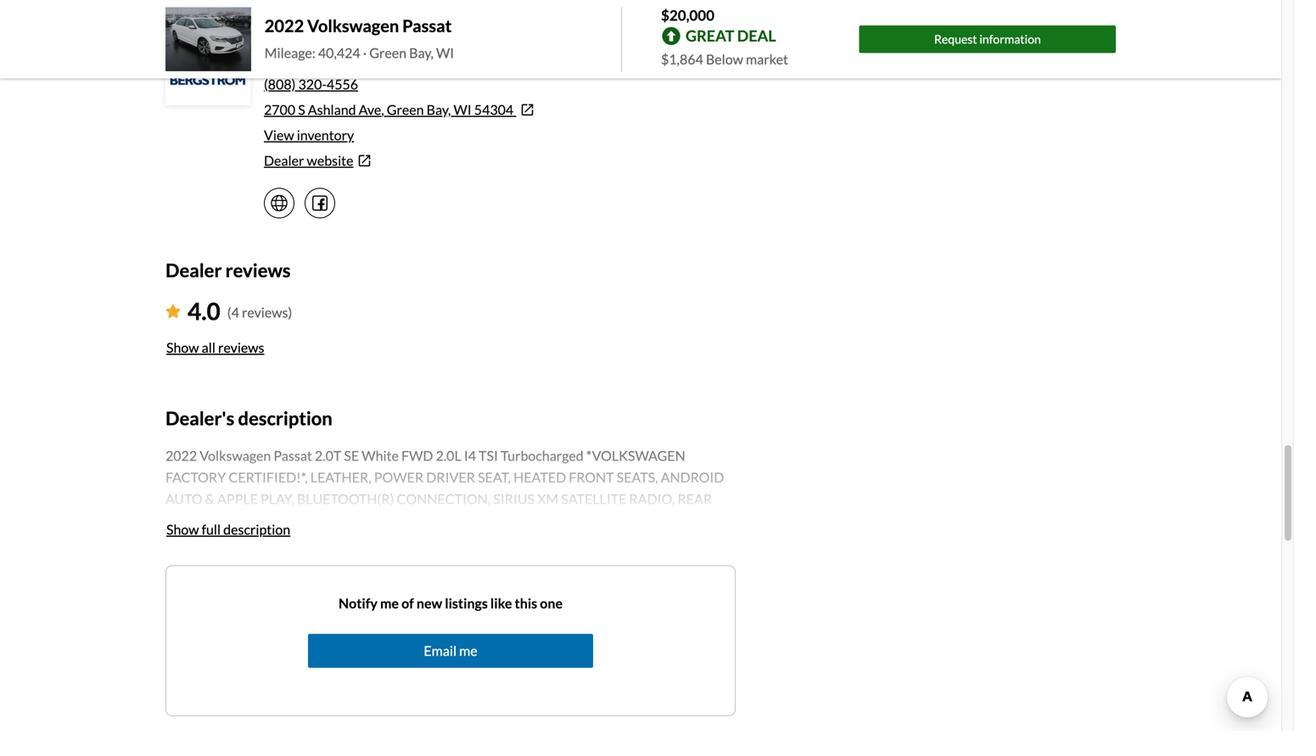 Task type: locate. For each thing, give the bounding box(es) containing it.
me
[[380, 595, 399, 612], [459, 643, 478, 660]]

bay,
[[409, 44, 434, 61], [427, 102, 451, 118]]

,
[[381, 102, 384, 118]]

0 vertical spatial show
[[166, 340, 199, 356]]

green
[[443, 20, 490, 41], [370, 44, 407, 61], [387, 102, 424, 118]]

green down bergstrom volkswagen green bay link
[[370, 44, 407, 61]]

bay, down passat
[[409, 44, 434, 61]]

1 vertical spatial bay,
[[427, 102, 451, 118]]

1 vertical spatial show
[[166, 522, 199, 538]]

2022 volkswagen passat mileage: 40,424 · green bay, wi
[[265, 16, 454, 61]]

(808) 320-4556 link
[[264, 76, 358, 93]]

green inside 2022 volkswagen passat mileage: 40,424 · green bay, wi
[[370, 44, 407, 61]]

1 vertical spatial me
[[459, 643, 478, 660]]

volkswagen for 2022
[[307, 16, 399, 36]]

listings
[[445, 595, 488, 612]]

this
[[515, 595, 538, 612]]

show
[[166, 340, 199, 356], [166, 522, 199, 538]]

2700 s ashland ave , green bay, wi 54304
[[264, 102, 514, 118]]

ashland
[[308, 102, 356, 118]]

pm
[[392, 51, 412, 68]]

view
[[264, 127, 294, 144]]

320-
[[298, 76, 327, 93]]

me for email
[[459, 643, 478, 660]]

notify
[[339, 595, 378, 612]]

(808) 320-4556
[[264, 76, 358, 93]]

below
[[706, 51, 744, 67]]

me left of
[[380, 595, 399, 612]]

volkswagen up ·
[[307, 16, 399, 36]]

me for notify
[[380, 595, 399, 612]]

volkswagen inside 2022 volkswagen passat mileage: 40,424 · green bay, wi
[[307, 16, 399, 36]]

4556
[[327, 76, 358, 93]]

me inside button
[[459, 643, 478, 660]]

0 vertical spatial me
[[380, 595, 399, 612]]

dealer for dealer website
[[264, 152, 304, 169]]

wi
[[436, 44, 454, 61], [454, 102, 472, 118]]

bergstrom volkswagen green bay link
[[264, 20, 522, 41]]

request information button
[[860, 26, 1116, 53]]

1 vertical spatial wi
[[454, 102, 472, 118]]

1 vertical spatial dealer
[[166, 259, 222, 281]]

me right email
[[459, 643, 478, 660]]

1 show from the top
[[166, 340, 199, 356]]

1 horizontal spatial dealer
[[264, 152, 304, 169]]

inventory
[[297, 127, 354, 144]]

information
[[980, 32, 1041, 46]]

wi right caret down icon
[[436, 44, 454, 61]]

wi left "54304"
[[454, 102, 472, 118]]

at
[[347, 51, 359, 68]]

of
[[402, 595, 414, 612]]

1 vertical spatial reviews
[[218, 340, 264, 356]]

reviews)
[[242, 305, 292, 321]]

bergstrom volkswagen green bay
[[264, 20, 522, 41]]

8:00
[[362, 51, 389, 68]]

show left all
[[166, 340, 199, 356]]

0 vertical spatial wi
[[436, 44, 454, 61]]

volkswagen
[[307, 16, 399, 36], [348, 20, 440, 41]]

great deal
[[686, 26, 777, 45]]

description inside button
[[223, 522, 291, 538]]

dealer down view
[[264, 152, 304, 169]]

show inside button
[[166, 522, 199, 538]]

email me button
[[308, 635, 593, 668]]

1 vertical spatial green
[[370, 44, 407, 61]]

4.0 (4 reviews)
[[188, 297, 292, 326]]

2022 volkswagen passat image
[[166, 7, 251, 71]]

dealer up 4.0
[[166, 259, 222, 281]]

2 show from the top
[[166, 522, 199, 538]]

show inside 'button'
[[166, 340, 199, 356]]

reviews right all
[[218, 340, 264, 356]]

website
[[307, 152, 354, 169]]

reviews
[[226, 259, 291, 281], [218, 340, 264, 356]]

1 vertical spatial description
[[223, 522, 291, 538]]

closes
[[306, 51, 345, 68]]

0 vertical spatial dealer
[[264, 152, 304, 169]]

reviews inside 'button'
[[218, 340, 264, 356]]

star image
[[166, 305, 181, 318]]

bay, down caret down icon
[[427, 102, 451, 118]]

0 horizontal spatial dealer
[[166, 259, 222, 281]]

show left "full"
[[166, 522, 199, 538]]

dealer
[[264, 152, 304, 169], [166, 259, 222, 281]]

volkswagen for bergstrom
[[348, 20, 440, 41]]

reviews up reviews)
[[226, 259, 291, 281]]

one
[[540, 595, 563, 612]]

green right , in the top left of the page
[[387, 102, 424, 118]]

green left bay
[[443, 20, 490, 41]]

new
[[417, 595, 442, 612]]

passat
[[403, 16, 452, 36]]

0 vertical spatial green
[[443, 20, 490, 41]]

0 vertical spatial bay,
[[409, 44, 434, 61]]

description
[[238, 407, 333, 430], [223, 522, 291, 538]]

1 horizontal spatial me
[[459, 643, 478, 660]]

volkswagen up pm
[[348, 20, 440, 41]]

0 horizontal spatial me
[[380, 595, 399, 612]]

show all reviews button
[[166, 329, 265, 367]]



Task type: describe. For each thing, give the bounding box(es) containing it.
$1,864 below market
[[661, 51, 789, 67]]

show all reviews
[[166, 340, 264, 356]]

caret down image
[[419, 52, 428, 66]]

all
[[202, 340, 216, 356]]

dealer reviews
[[166, 259, 291, 281]]

mileage:
[[265, 44, 316, 61]]

email me
[[424, 643, 478, 660]]

0 vertical spatial description
[[238, 407, 333, 430]]

full
[[202, 522, 221, 538]]

$1,864
[[661, 51, 704, 67]]

(4
[[227, 305, 239, 321]]

dealer's description
[[166, 407, 333, 430]]

bay, inside 2022 volkswagen passat mileage: 40,424 · green bay, wi
[[409, 44, 434, 61]]

open
[[264, 51, 297, 68]]

40,424
[[318, 44, 361, 61]]

bay
[[494, 20, 522, 41]]

dealer's
[[166, 407, 235, 430]]

dealer website link
[[264, 151, 736, 171]]

bergstrom
[[264, 20, 345, 41]]

·
[[363, 44, 367, 61]]

54304
[[474, 102, 514, 118]]

s
[[298, 102, 305, 118]]

dealer for dealer reviews
[[166, 259, 222, 281]]

view inventory
[[264, 127, 354, 144]]

0 vertical spatial reviews
[[226, 259, 291, 281]]

show for dealer's
[[166, 522, 199, 538]]

bergstrom volkswagen green bay image
[[167, 22, 249, 104]]

$20,000
[[661, 6, 715, 24]]

show full description button
[[166, 511, 291, 549]]

deal
[[738, 26, 777, 45]]

4.0
[[188, 297, 221, 326]]

ave
[[359, 102, 381, 118]]

show for dealer
[[166, 340, 199, 356]]

open closes at 8:00 pm
[[264, 51, 412, 68]]

great
[[686, 26, 735, 45]]

dealer website
[[264, 152, 354, 169]]

notify me of new listings like this one
[[339, 595, 563, 612]]

2 vertical spatial green
[[387, 102, 424, 118]]

show full description
[[166, 522, 291, 538]]

like
[[491, 595, 512, 612]]

view inventory link
[[264, 127, 354, 144]]

wi inside 2022 volkswagen passat mileage: 40,424 · green bay, wi
[[436, 44, 454, 61]]

(808)
[[264, 76, 296, 93]]

2700
[[264, 102, 296, 118]]

2022
[[265, 16, 304, 36]]

request
[[935, 32, 978, 46]]

email
[[424, 643, 457, 660]]

request information
[[935, 32, 1041, 46]]

market
[[746, 51, 789, 67]]



Task type: vqa. For each thing, say whether or not it's contained in the screenshot.
Ave
yes



